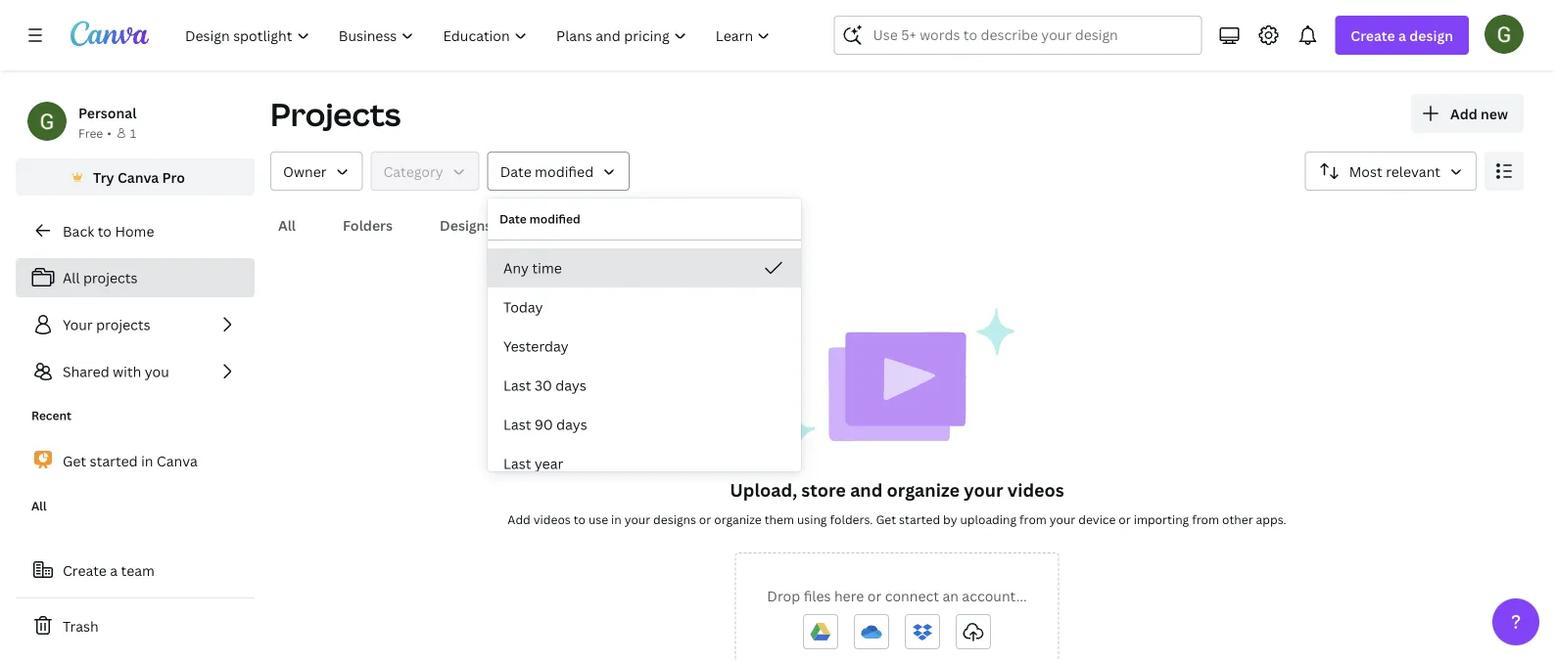 Task type: vqa. For each thing, say whether or not it's contained in the screenshot.
bottommost the Get
yes



Task type: locate. For each thing, give the bounding box(es) containing it.
create left design
[[1351, 26, 1395, 45]]

0 vertical spatial days
[[555, 377, 586, 395]]

1 vertical spatial a
[[110, 562, 118, 580]]

0 vertical spatial modified
[[535, 162, 594, 181]]

back
[[63, 222, 94, 240]]

1 horizontal spatial or
[[867, 587, 882, 606]]

create a team button
[[16, 551, 255, 591]]

to right back on the left top of page
[[98, 222, 112, 240]]

to inside upload, store and organize your videos add videos to use in your designs or organize them using folders. get started by uploading from your device or importing from other apps.
[[574, 512, 586, 528]]

0 vertical spatial get
[[63, 452, 86, 471]]

today
[[503, 298, 543, 317]]

add new button
[[1411, 94, 1524, 133]]

None search field
[[834, 16, 1202, 55]]

get
[[63, 452, 86, 471], [876, 512, 896, 528]]

or right 'designs'
[[699, 512, 711, 528]]

1 vertical spatial projects
[[96, 316, 150, 334]]

from left other
[[1192, 512, 1219, 528]]

3 last from the top
[[503, 455, 531, 473]]

from right 'uploading'
[[1019, 512, 1047, 528]]

upload,
[[730, 478, 797, 502]]

date modified up images
[[500, 162, 594, 181]]

0 vertical spatial canva
[[117, 168, 159, 187]]

all up your
[[63, 269, 80, 287]]

folders
[[343, 216, 393, 235]]

recent
[[31, 408, 71, 424]]

date modified
[[500, 162, 594, 181], [499, 211, 580, 227]]

1 vertical spatial to
[[574, 512, 586, 528]]

1 horizontal spatial create
[[1351, 26, 1395, 45]]

your projects
[[63, 316, 150, 334]]

team
[[121, 562, 155, 580]]

in down you
[[141, 452, 153, 471]]

1
[[130, 125, 136, 141]]

last 30 days button
[[488, 366, 801, 405]]

projects for all projects
[[83, 269, 138, 287]]

1 last from the top
[[503, 377, 531, 395]]

0 horizontal spatial add
[[508, 512, 531, 528]]

date up images "button"
[[500, 162, 531, 181]]

year
[[535, 455, 563, 473]]

try canva pro
[[93, 168, 185, 187]]

projects right your
[[96, 316, 150, 334]]

last
[[503, 377, 531, 395], [503, 416, 531, 434], [503, 455, 531, 473]]

your
[[63, 316, 93, 334]]

2 date from the top
[[499, 211, 527, 227]]

0 horizontal spatial started
[[90, 452, 138, 471]]

add down "last year"
[[508, 512, 531, 528]]

canva
[[117, 168, 159, 187], [157, 452, 198, 471]]

1 horizontal spatial add
[[1450, 104, 1477, 123]]

2 last from the top
[[503, 416, 531, 434]]

0 horizontal spatial get
[[63, 452, 86, 471]]

2 horizontal spatial all
[[278, 216, 296, 235]]

a inside button
[[110, 562, 118, 580]]

1 horizontal spatial started
[[899, 512, 940, 528]]

list box
[[488, 249, 801, 484]]

1 vertical spatial in
[[611, 512, 622, 528]]

Owner button
[[270, 152, 363, 191]]

list
[[16, 259, 255, 392]]

last left 30
[[503, 377, 531, 395]]

1 horizontal spatial your
[[964, 478, 1003, 502]]

0 horizontal spatial create
[[63, 562, 107, 580]]

Date modified button
[[487, 152, 630, 191]]

all button
[[270, 207, 304, 244]]

Search search field
[[873, 17, 1163, 54]]

a left team
[[110, 562, 118, 580]]

create
[[1351, 26, 1395, 45], [63, 562, 107, 580]]

all down owner
[[278, 216, 296, 235]]

all projects link
[[16, 259, 255, 298]]

all for all button
[[278, 216, 296, 235]]

design
[[1409, 26, 1453, 45]]

projects down back to home
[[83, 269, 138, 287]]

or right here
[[867, 587, 882, 606]]

modified down "date modified" button at the left of page
[[529, 211, 580, 227]]

your left device
[[1050, 512, 1075, 528]]

0 vertical spatial in
[[141, 452, 153, 471]]

organize down upload,
[[714, 512, 762, 528]]

1 vertical spatial modified
[[529, 211, 580, 227]]

canva down you
[[157, 452, 198, 471]]

•
[[107, 125, 112, 141]]

shared with you
[[63, 363, 169, 381]]

images button
[[531, 207, 594, 244]]

any time option
[[488, 249, 801, 288]]

days right 90
[[556, 416, 587, 434]]

days for last 90 days
[[556, 416, 587, 434]]

to
[[98, 222, 112, 240], [574, 512, 586, 528]]

back to home
[[63, 222, 154, 240]]

your projects link
[[16, 306, 255, 345]]

started
[[90, 452, 138, 471], [899, 512, 940, 528]]

yesterday
[[503, 337, 569, 356]]

0 vertical spatial all
[[278, 216, 296, 235]]

folders.
[[830, 512, 873, 528]]

an
[[942, 587, 959, 606]]

1 vertical spatial date
[[499, 211, 527, 227]]

date right the designs
[[499, 211, 527, 227]]

last 30 days option
[[488, 366, 801, 405]]

a left design
[[1398, 26, 1406, 45]]

2 vertical spatial last
[[503, 455, 531, 473]]

0 horizontal spatial in
[[141, 452, 153, 471]]

0 vertical spatial projects
[[83, 269, 138, 287]]

owner
[[283, 162, 327, 181]]

modified inside button
[[535, 162, 594, 181]]

1 vertical spatial canva
[[157, 452, 198, 471]]

drop files here or connect an account...
[[767, 587, 1027, 606]]

get inside upload, store and organize your videos add videos to use in your designs or organize them using folders. get started by uploading from your device or importing from other apps.
[[876, 512, 896, 528]]

create for create a team
[[63, 562, 107, 580]]

free
[[78, 125, 103, 141]]

top level navigation element
[[172, 16, 787, 55]]

1 vertical spatial add
[[508, 512, 531, 528]]

1 horizontal spatial organize
[[887, 478, 960, 502]]

1 vertical spatial get
[[876, 512, 896, 528]]

create inside button
[[63, 562, 107, 580]]

1 vertical spatial started
[[899, 512, 940, 528]]

0 vertical spatial started
[[90, 452, 138, 471]]

started left by
[[899, 512, 940, 528]]

in right use
[[611, 512, 622, 528]]

designs
[[653, 512, 696, 528]]

create left team
[[63, 562, 107, 580]]

0 vertical spatial to
[[98, 222, 112, 240]]

all
[[278, 216, 296, 235], [63, 269, 80, 287], [31, 498, 47, 515]]

0 horizontal spatial all
[[31, 498, 47, 515]]

create inside dropdown button
[[1351, 26, 1395, 45]]

create for create a design
[[1351, 26, 1395, 45]]

try
[[93, 168, 114, 187]]

1 vertical spatial organize
[[714, 512, 762, 528]]

0 horizontal spatial from
[[1019, 512, 1047, 528]]

1 horizontal spatial get
[[876, 512, 896, 528]]

Category button
[[371, 152, 480, 191]]

0 vertical spatial last
[[503, 377, 531, 395]]

any time
[[503, 259, 562, 278]]

date modified up the time
[[499, 211, 580, 227]]

to left use
[[574, 512, 586, 528]]

1 vertical spatial days
[[556, 416, 587, 434]]

1 vertical spatial date modified
[[499, 211, 580, 227]]

1 horizontal spatial all
[[63, 269, 80, 287]]

in
[[141, 452, 153, 471], [611, 512, 622, 528]]

2 horizontal spatial your
[[1050, 512, 1075, 528]]

back to home link
[[16, 212, 255, 251]]

days right 30
[[555, 377, 586, 395]]

get right folders.
[[876, 512, 896, 528]]

videos left use
[[533, 512, 571, 528]]

1 vertical spatial create
[[63, 562, 107, 580]]

0 vertical spatial date
[[500, 162, 531, 181]]

started inside upload, store and organize your videos add videos to use in your designs or organize them using folders. get started by uploading from your device or importing from other apps.
[[899, 512, 940, 528]]

last 30 days
[[503, 377, 586, 395]]

1 vertical spatial last
[[503, 416, 531, 434]]

your left 'designs'
[[624, 512, 650, 528]]

1 vertical spatial videos
[[533, 512, 571, 528]]

modified
[[535, 162, 594, 181], [529, 211, 580, 227]]

1 horizontal spatial a
[[1398, 26, 1406, 45]]

upload, store and organize your videos add videos to use in your designs or organize them using folders. get started by uploading from your device or importing from other apps.
[[508, 478, 1286, 528]]

0 vertical spatial date modified
[[500, 162, 594, 181]]

0 horizontal spatial a
[[110, 562, 118, 580]]

1 date modified from the top
[[500, 162, 594, 181]]

organize
[[887, 478, 960, 502], [714, 512, 762, 528]]

1 date from the top
[[500, 162, 531, 181]]

last for last 90 days
[[503, 416, 531, 434]]

or
[[699, 512, 711, 528], [1119, 512, 1131, 528], [867, 587, 882, 606]]

get down recent on the left
[[63, 452, 86, 471]]

all inside button
[[278, 216, 296, 235]]

all for all projects
[[63, 269, 80, 287]]

add
[[1450, 104, 1477, 123], [508, 512, 531, 528]]

1 vertical spatial all
[[63, 269, 80, 287]]

free •
[[78, 125, 112, 141]]

last left 90
[[503, 416, 531, 434]]

home
[[115, 222, 154, 240]]

organize up by
[[887, 478, 960, 502]]

0 vertical spatial a
[[1398, 26, 1406, 45]]

your
[[964, 478, 1003, 502], [624, 512, 650, 528], [1050, 512, 1075, 528]]

date modified inside "date modified" button
[[500, 162, 594, 181]]

files
[[804, 587, 831, 606]]

1 horizontal spatial to
[[574, 512, 586, 528]]

1 horizontal spatial in
[[611, 512, 622, 528]]

videos up 'uploading'
[[1007, 478, 1064, 502]]

or right device
[[1119, 512, 1131, 528]]

all down recent on the left
[[31, 498, 47, 515]]

last 90 days button
[[488, 405, 801, 445]]

0 horizontal spatial to
[[98, 222, 112, 240]]

0 vertical spatial videos
[[1007, 478, 1064, 502]]

create a design button
[[1335, 16, 1469, 55]]

a
[[1398, 26, 1406, 45], [110, 562, 118, 580]]

projects for your projects
[[96, 316, 150, 334]]

device
[[1078, 512, 1116, 528]]

a inside dropdown button
[[1398, 26, 1406, 45]]

videos
[[1007, 478, 1064, 502], [533, 512, 571, 528]]

started down shared with you
[[90, 452, 138, 471]]

add left new
[[1450, 104, 1477, 123]]

last left year
[[503, 455, 531, 473]]

canva right try
[[117, 168, 159, 187]]

category
[[383, 162, 443, 181]]

0 vertical spatial add
[[1450, 104, 1477, 123]]

0 vertical spatial create
[[1351, 26, 1395, 45]]

last year option
[[488, 445, 801, 484]]

1 horizontal spatial from
[[1192, 512, 1219, 528]]

and
[[850, 478, 883, 502]]

your up 'uploading'
[[964, 478, 1003, 502]]

started inside get started in canva link
[[90, 452, 138, 471]]

from
[[1019, 512, 1047, 528], [1192, 512, 1219, 528]]

yesterday option
[[488, 327, 801, 366]]

days
[[555, 377, 586, 395], [556, 416, 587, 434]]

1 horizontal spatial videos
[[1007, 478, 1064, 502]]

designs
[[440, 216, 492, 235]]

modified up images "button"
[[535, 162, 594, 181]]



Task type: describe. For each thing, give the bounding box(es) containing it.
any time button
[[488, 249, 801, 288]]

any
[[503, 259, 529, 278]]

yesterday button
[[488, 327, 801, 366]]

in inside upload, store and organize your videos add videos to use in your designs or organize them using folders. get started by uploading from your device or importing from other apps.
[[611, 512, 622, 528]]

using
[[797, 512, 827, 528]]

last year
[[503, 455, 563, 473]]

add inside dropdown button
[[1450, 104, 1477, 123]]

0 horizontal spatial or
[[699, 512, 711, 528]]

date inside button
[[500, 162, 531, 181]]

projects
[[270, 93, 401, 136]]

canva inside button
[[117, 168, 159, 187]]

shared
[[63, 363, 109, 381]]

list containing all projects
[[16, 259, 255, 392]]

try canva pro button
[[16, 159, 255, 196]]

trash link
[[16, 607, 255, 646]]

account...
[[962, 587, 1027, 606]]

last 90 days option
[[488, 405, 801, 445]]

relevant
[[1386, 162, 1441, 181]]

today option
[[488, 288, 801, 327]]

pro
[[162, 168, 185, 187]]

today button
[[488, 288, 801, 327]]

add new
[[1450, 104, 1508, 123]]

last for last 30 days
[[503, 377, 531, 395]]

2 from from the left
[[1192, 512, 1219, 528]]

list box containing any time
[[488, 249, 801, 484]]

gary orlando image
[[1485, 14, 1524, 54]]

all projects
[[63, 269, 138, 287]]

2 date modified from the top
[[499, 211, 580, 227]]

folders button
[[335, 207, 401, 244]]

here
[[834, 587, 864, 606]]

other
[[1222, 512, 1253, 528]]

last for last year
[[503, 455, 531, 473]]

drop
[[767, 587, 800, 606]]

add inside upload, store and organize your videos add videos to use in your designs or organize them using folders. get started by uploading from your device or importing from other apps.
[[508, 512, 531, 528]]

use
[[589, 512, 608, 528]]

apps.
[[1256, 512, 1286, 528]]

0 vertical spatial organize
[[887, 478, 960, 502]]

last 90 days
[[503, 416, 587, 434]]

most
[[1349, 162, 1382, 181]]

you
[[145, 363, 169, 381]]

last year button
[[488, 445, 801, 484]]

them
[[765, 512, 794, 528]]

most relevant
[[1349, 162, 1441, 181]]

2 horizontal spatial or
[[1119, 512, 1131, 528]]

create a design
[[1351, 26, 1453, 45]]

new
[[1481, 104, 1508, 123]]

2 vertical spatial all
[[31, 498, 47, 515]]

days for last 30 days
[[555, 377, 586, 395]]

1 from from the left
[[1019, 512, 1047, 528]]

importing
[[1134, 512, 1189, 528]]

Sort by button
[[1305, 152, 1477, 191]]

shared with you link
[[16, 353, 255, 392]]

store
[[801, 478, 846, 502]]

a for team
[[110, 562, 118, 580]]

0 horizontal spatial organize
[[714, 512, 762, 528]]

with
[[113, 363, 141, 381]]

30
[[535, 377, 552, 395]]

get started in canva link
[[16, 441, 255, 482]]

0 horizontal spatial your
[[624, 512, 650, 528]]

time
[[532, 259, 562, 278]]

uploading
[[960, 512, 1017, 528]]

by
[[943, 512, 957, 528]]

a for design
[[1398, 26, 1406, 45]]

connect
[[885, 587, 939, 606]]

designs button
[[432, 207, 500, 244]]

90
[[535, 416, 553, 434]]

trash
[[63, 617, 99, 636]]

0 horizontal spatial videos
[[533, 512, 571, 528]]

get started in canva
[[63, 452, 198, 471]]

personal
[[78, 103, 137, 122]]

create a team
[[63, 562, 155, 580]]

images
[[539, 216, 586, 235]]



